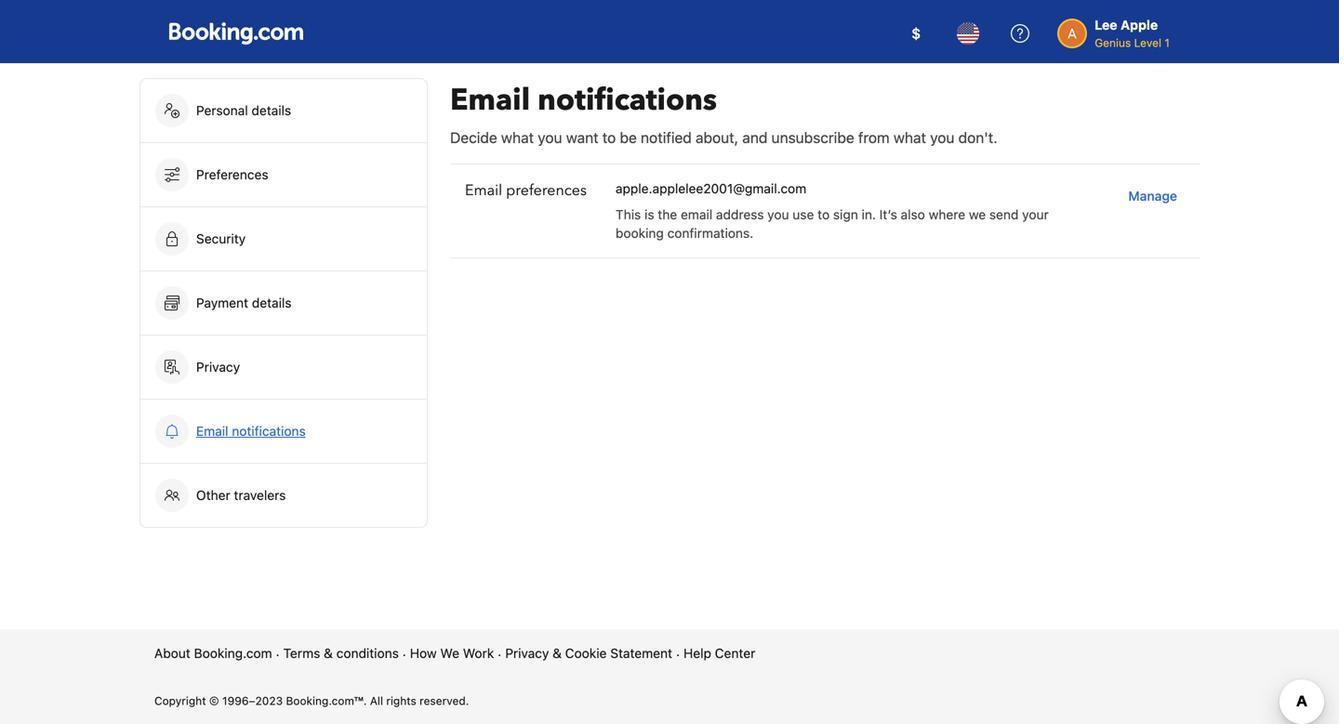 Task type: vqa. For each thing, say whether or not it's contained in the screenshot.
the address
yes



Task type: describe. For each thing, give the bounding box(es) containing it.
how we work
[[410, 646, 494, 661]]

how we work link
[[410, 645, 494, 663]]

also
[[901, 207, 925, 222]]

and
[[743, 129, 768, 146]]

about booking.com
[[154, 646, 272, 661]]

email for email notifications decide what you want to be notified about, and unsubscribe from what you don't.
[[450, 80, 530, 120]]

apple.applelee2001@gmail.com
[[616, 181, 807, 196]]

notifications for email notifications decide what you want to be notified about, and unsubscribe from what you don't.
[[538, 80, 717, 120]]

other travelers
[[196, 488, 286, 503]]

security link
[[140, 207, 427, 271]]

personal details
[[196, 103, 291, 118]]

statement
[[610, 646, 672, 661]]

2 horizontal spatial you
[[930, 129, 955, 146]]

$
[[912, 25, 921, 42]]

from
[[858, 129, 890, 146]]

email for email notifications
[[196, 424, 228, 439]]

about,
[[696, 129, 739, 146]]

unsubscribe
[[772, 129, 854, 146]]

cookie
[[565, 646, 607, 661]]

you inside this is the email address you use to sign in. it's also where we send your booking confirmations.
[[768, 207, 789, 222]]

details for payment details
[[252, 295, 292, 311]]

personal
[[196, 103, 248, 118]]

personal details link
[[140, 79, 427, 142]]

terms
[[283, 646, 320, 661]]

privacy for privacy & cookie statement
[[505, 646, 549, 661]]

email notifications
[[196, 424, 306, 439]]

$ button
[[894, 11, 939, 56]]

security
[[196, 231, 246, 246]]

we
[[969, 207, 986, 222]]

apple
[[1121, 17, 1158, 33]]

copyright © 1996–2023 booking.com™. all rights reserved.
[[154, 695, 469, 708]]

confirmations.
[[667, 226, 754, 241]]

help center
[[684, 646, 756, 661]]

to inside this is the email address you use to sign in. it's also where we send your booking confirmations.
[[818, 207, 830, 222]]

conditions
[[336, 646, 399, 661]]

all
[[370, 695, 383, 708]]

payment details
[[196, 295, 295, 311]]

1 what from the left
[[501, 129, 534, 146]]

manage
[[1129, 188, 1177, 204]]

level
[[1134, 36, 1162, 49]]

decide
[[450, 129, 497, 146]]

booking.com™.
[[286, 695, 367, 708]]

want
[[566, 129, 599, 146]]

preferences link
[[140, 143, 427, 206]]

lee apple genius level 1
[[1095, 17, 1170, 49]]

1
[[1165, 36, 1170, 49]]



Task type: locate. For each thing, give the bounding box(es) containing it.
you left want
[[538, 129, 562, 146]]

& right terms at the bottom left of page
[[324, 646, 333, 661]]

what right from
[[894, 129, 926, 146]]

rights
[[386, 695, 416, 708]]

center
[[715, 646, 756, 661]]

reserved.
[[420, 695, 469, 708]]

don't.
[[959, 129, 998, 146]]

email
[[450, 80, 530, 120], [465, 180, 502, 201], [196, 424, 228, 439]]

1 & from the left
[[324, 646, 333, 661]]

&
[[324, 646, 333, 661], [553, 646, 562, 661]]

preferences
[[196, 167, 268, 182]]

privacy & cookie statement
[[505, 646, 672, 661]]

0 horizontal spatial to
[[603, 129, 616, 146]]

genius
[[1095, 36, 1131, 49]]

to inside email notifications decide what you want to be notified about, and unsubscribe from what you don't.
[[603, 129, 616, 146]]

notifications up be at the left of page
[[538, 80, 717, 120]]

work
[[463, 646, 494, 661]]

email
[[681, 207, 713, 222]]

1 vertical spatial privacy
[[505, 646, 549, 661]]

& for privacy
[[553, 646, 562, 661]]

1 horizontal spatial what
[[894, 129, 926, 146]]

this
[[616, 207, 641, 222]]

it's
[[880, 207, 897, 222]]

terms & conditions link
[[283, 645, 399, 663]]

the
[[658, 207, 677, 222]]

1 vertical spatial to
[[818, 207, 830, 222]]

about
[[154, 646, 190, 661]]

how
[[410, 646, 437, 661]]

about booking.com link
[[154, 645, 272, 663]]

email notifications decide what you want to be notified about, and unsubscribe from what you don't.
[[450, 80, 998, 146]]

privacy right the "work"
[[505, 646, 549, 661]]

0 horizontal spatial notifications
[[232, 424, 306, 439]]

we
[[440, 646, 459, 661]]

notifications up "travelers"
[[232, 424, 306, 439]]

2 details from the top
[[252, 295, 292, 311]]

1 vertical spatial details
[[252, 295, 292, 311]]

details inside "link"
[[252, 295, 292, 311]]

you
[[538, 129, 562, 146], [930, 129, 955, 146], [768, 207, 789, 222]]

this is the email address you use to sign in. it's also where we send your booking confirmations.
[[616, 207, 1049, 241]]

0 horizontal spatial you
[[538, 129, 562, 146]]

copyright
[[154, 695, 206, 708]]

1 horizontal spatial to
[[818, 207, 830, 222]]

you left use
[[768, 207, 789, 222]]

2 vertical spatial email
[[196, 424, 228, 439]]

what right decide
[[501, 129, 534, 146]]

travelers
[[234, 488, 286, 503]]

email down decide
[[465, 180, 502, 201]]

privacy for privacy
[[196, 359, 240, 375]]

details
[[252, 103, 291, 118], [252, 295, 292, 311]]

notifications for email notifications
[[232, 424, 306, 439]]

0 horizontal spatial what
[[501, 129, 534, 146]]

1996–2023
[[222, 695, 283, 708]]

0 vertical spatial privacy
[[196, 359, 240, 375]]

privacy
[[196, 359, 240, 375], [505, 646, 549, 661]]

1 vertical spatial email
[[465, 180, 502, 201]]

email inside email notifications decide what you want to be notified about, and unsubscribe from what you don't.
[[450, 80, 530, 120]]

be
[[620, 129, 637, 146]]

email for email preferences
[[465, 180, 502, 201]]

0 vertical spatial notifications
[[538, 80, 717, 120]]

0 horizontal spatial &
[[324, 646, 333, 661]]

payment details link
[[140, 272, 427, 335]]

you left don't.
[[930, 129, 955, 146]]

where
[[929, 207, 966, 222]]

1 vertical spatial notifications
[[232, 424, 306, 439]]

privacy down payment
[[196, 359, 240, 375]]

0 vertical spatial details
[[252, 103, 291, 118]]

privacy & cookie statement link
[[505, 645, 672, 663]]

to right use
[[818, 207, 830, 222]]

help center link
[[684, 645, 756, 663]]

terms & conditions
[[283, 646, 399, 661]]

lee
[[1095, 17, 1118, 33]]

0 vertical spatial to
[[603, 129, 616, 146]]

& for terms
[[324, 646, 333, 661]]

sign
[[833, 207, 858, 222]]

details for personal details
[[252, 103, 291, 118]]

address
[[716, 207, 764, 222]]

help
[[684, 646, 711, 661]]

is
[[645, 207, 654, 222]]

payment
[[196, 295, 248, 311]]

preferences
[[506, 180, 587, 201]]

0 vertical spatial email
[[450, 80, 530, 120]]

booking.com
[[194, 646, 272, 661]]

details right "personal"
[[252, 103, 291, 118]]

send
[[990, 207, 1019, 222]]

other travelers link
[[140, 464, 427, 527]]

your
[[1022, 207, 1049, 222]]

use
[[793, 207, 814, 222]]

1 horizontal spatial privacy
[[505, 646, 549, 661]]

©
[[209, 695, 219, 708]]

1 horizontal spatial &
[[553, 646, 562, 661]]

1 horizontal spatial notifications
[[538, 80, 717, 120]]

booking
[[616, 226, 664, 241]]

email up "other"
[[196, 424, 228, 439]]

1 horizontal spatial you
[[768, 207, 789, 222]]

email notifications link
[[140, 400, 427, 463]]

0 horizontal spatial privacy
[[196, 359, 240, 375]]

details right payment
[[252, 295, 292, 311]]

& left cookie
[[553, 646, 562, 661]]

2 & from the left
[[553, 646, 562, 661]]

to left be at the left of page
[[603, 129, 616, 146]]

email preferences
[[465, 180, 587, 201]]

manage link
[[1121, 180, 1185, 213]]

what
[[501, 129, 534, 146], [894, 129, 926, 146]]

notifications inside email notifications decide what you want to be notified about, and unsubscribe from what you don't.
[[538, 80, 717, 120]]

notified
[[641, 129, 692, 146]]

notifications
[[538, 80, 717, 120], [232, 424, 306, 439]]

privacy link
[[140, 336, 427, 399]]

1 details from the top
[[252, 103, 291, 118]]

to
[[603, 129, 616, 146], [818, 207, 830, 222]]

2 what from the left
[[894, 129, 926, 146]]

email up decide
[[450, 80, 530, 120]]

in.
[[862, 207, 876, 222]]

other
[[196, 488, 230, 503]]



